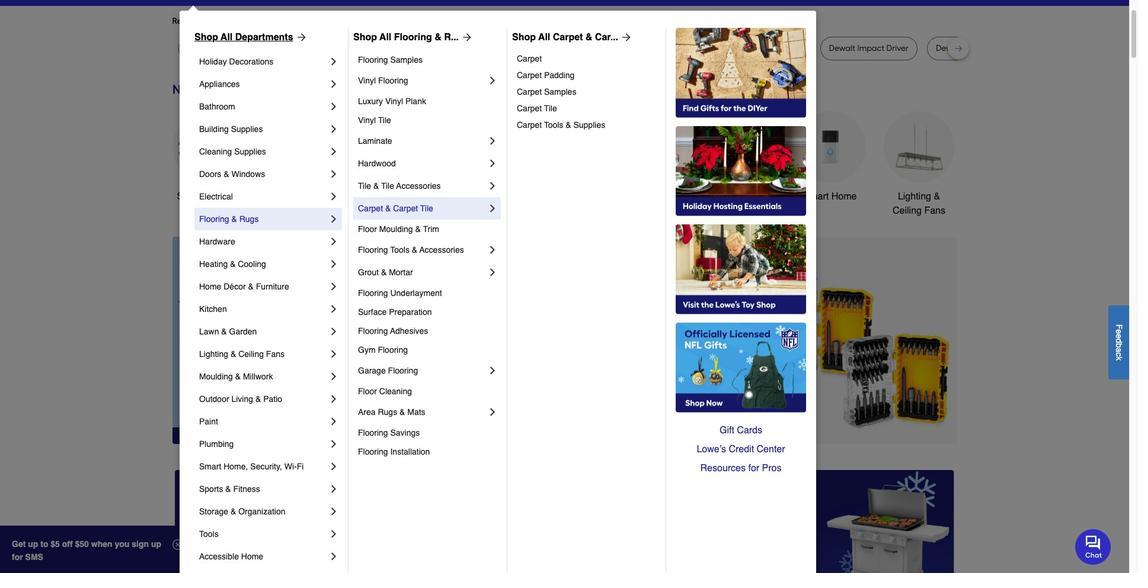 Task type: describe. For each thing, give the bounding box(es) containing it.
dewalt drill
[[681, 43, 723, 53]]

carpet padding link
[[517, 67, 658, 84]]

recommended searches for you heading
[[172, 15, 957, 27]]

vinyl inside luxury vinyl plank link
[[385, 97, 403, 106]]

sports & fitness
[[199, 485, 260, 495]]

searches
[[231, 16, 266, 26]]

supplies inside carpet tools & supplies link
[[574, 120, 605, 130]]

chevron right image for appliances
[[328, 78, 340, 90]]

building supplies link
[[199, 118, 328, 141]]

0 vertical spatial tools link
[[350, 111, 421, 204]]

chevron right image for cleaning supplies
[[328, 146, 340, 158]]

find gifts for the diyer. image
[[676, 28, 806, 118]]

tools for outdoor tools & equipment
[[655, 191, 677, 202]]

holiday decorations
[[199, 57, 274, 66]]

tools for carpet tools & supplies
[[544, 120, 564, 130]]

0 horizontal spatial rugs
[[239, 215, 259, 224]]

resources for pros link
[[676, 460, 806, 479]]

deals
[[214, 191, 239, 202]]

$5
[[51, 540, 60, 550]]

chevron right image for flooring & rugs
[[328, 213, 340, 225]]

get
[[12, 540, 26, 550]]

carpet for carpet samples
[[517, 87, 542, 97]]

carpet samples link
[[517, 84, 658, 100]]

1 horizontal spatial bathroom link
[[706, 111, 777, 204]]

shop all departments
[[194, 32, 293, 43]]

outdoor for outdoor tools & equipment
[[619, 191, 653, 202]]

& inside outdoor tools & equipment
[[680, 191, 686, 202]]

impact for impact driver
[[751, 43, 778, 53]]

area rugs & mats
[[358, 408, 425, 417]]

lowe's
[[697, 445, 726, 455]]

3 impact from the left
[[858, 43, 885, 53]]

lawn & garden
[[199, 327, 257, 337]]

shop all carpet & car... link
[[512, 30, 633, 44]]

1 e from the top
[[1115, 330, 1124, 334]]

moulding & millwork link
[[199, 366, 328, 388]]

carpet & carpet tile
[[358, 204, 433, 213]]

tile & tile accessories link
[[358, 175, 487, 197]]

surface preparation link
[[358, 303, 499, 322]]

1 vertical spatial cleaning
[[379, 387, 412, 397]]

flooring up vinyl flooring
[[358, 55, 388, 65]]

security,
[[250, 462, 282, 472]]

accessories for tile & tile accessories
[[396, 181, 441, 191]]

shop all flooring & r...
[[353, 32, 459, 43]]

vinyl flooring link
[[358, 69, 487, 92]]

installation
[[390, 448, 430, 457]]

furniture
[[256, 282, 289, 292]]

2 bit from the left
[[422, 43, 431, 53]]

2 up from the left
[[151, 540, 161, 550]]

smart for smart home
[[804, 191, 829, 202]]

vinyl flooring
[[358, 76, 408, 85]]

chevron right image for lawn & garden
[[328, 326, 340, 338]]

decorations for christmas
[[449, 206, 500, 216]]

drill for dewalt drill bit
[[340, 43, 354, 53]]

chevron right image for kitchen
[[328, 304, 340, 315]]

bit for dewalt drill bit
[[356, 43, 366, 53]]

k
[[1115, 357, 1124, 361]]

decorations for holiday
[[229, 57, 274, 66]]

outdoor for outdoor living & patio
[[199, 395, 229, 404]]

kitchen link
[[199, 298, 328, 321]]

2 set from the left
[[992, 43, 1004, 53]]

more suggestions for you
[[304, 16, 399, 26]]

smart for smart home, security, wi-fi
[[199, 462, 221, 472]]

heating & cooling
[[199, 260, 266, 269]]

floor for floor moulding & trim
[[358, 225, 377, 234]]

get up to $5 off $50 when you sign up for sms
[[12, 540, 161, 563]]

chat invite button image
[[1076, 529, 1112, 565]]

chevron right image for sports & fitness
[[328, 484, 340, 496]]

smart home
[[804, 191, 857, 202]]

garden
[[229, 327, 257, 337]]

new deals every day during 25 days of deals image
[[172, 79, 957, 99]]

carpet for carpet
[[517, 54, 542, 63]]

up to 35 percent off select small appliances. image
[[441, 471, 688, 574]]

to
[[40, 540, 48, 550]]

tile inside vinyl tile link
[[378, 116, 391, 125]]

gift cards link
[[676, 422, 806, 441]]

garage flooring
[[358, 366, 418, 376]]

lowe's credit center link
[[676, 441, 806, 460]]

sign
[[132, 540, 149, 550]]

carpet padding
[[517, 71, 575, 80]]

sports & fitness link
[[199, 479, 328, 501]]

chevron right image for smart home, security, wi-fi
[[328, 461, 340, 473]]

paint link
[[199, 411, 328, 433]]

chevron right image for heating & cooling
[[328, 259, 340, 270]]

impact driver bit
[[473, 43, 535, 53]]

for inside get up to $5 off $50 when you sign up for sms
[[12, 553, 23, 563]]

cleaning supplies
[[199, 147, 266, 157]]

flooring down electrical
[[199, 215, 229, 224]]

grout & mortar link
[[358, 261, 487, 284]]

hardwood
[[358, 159, 396, 168]]

gym
[[358, 346, 376, 355]]

patio
[[263, 395, 282, 404]]

laminate
[[358, 136, 392, 146]]

sms
[[25, 553, 43, 563]]

tools up 'carpet & carpet tile'
[[375, 191, 397, 202]]

scroll to item #4 image
[[697, 423, 726, 428]]

rugs inside "link"
[[378, 408, 397, 417]]

mortar
[[389, 268, 413, 277]]

chevron right image for area rugs & mats
[[487, 407, 499, 419]]

bit for impact driver bit
[[526, 43, 535, 53]]

0 horizontal spatial bathroom
[[199, 102, 235, 111]]

dewalt bit set
[[393, 43, 445, 53]]

accessories for flooring tools & accessories
[[420, 245, 464, 255]]

scroll to item #3 element
[[666, 422, 697, 429]]

when
[[91, 540, 112, 550]]

d
[[1115, 339, 1124, 343]]

recommended
[[172, 16, 229, 26]]

0 horizontal spatial fans
[[266, 350, 285, 359]]

chevron right image for building supplies
[[328, 123, 340, 135]]

1 horizontal spatial lighting
[[898, 191, 931, 202]]

recommended searches for you
[[172, 16, 294, 26]]

outdoor tools & equipment
[[619, 191, 686, 216]]

organization
[[238, 508, 286, 517]]

supplies for cleaning supplies
[[234, 147, 266, 157]]

dewalt for dewalt bit set
[[393, 43, 420, 53]]

storage & organization link
[[199, 501, 328, 524]]

scroll to item #5 image
[[726, 423, 754, 428]]

plumbing link
[[199, 433, 328, 456]]

flooring installation link
[[358, 443, 499, 462]]

holiday decorations link
[[199, 50, 328, 73]]

flooring adhesives link
[[358, 322, 499, 341]]

shop
[[177, 191, 199, 202]]

chevron right image for grout & mortar
[[487, 267, 499, 279]]

tools for flooring tools & accessories
[[390, 245, 410, 255]]

accessible home link
[[199, 546, 328, 569]]

all for deals
[[201, 191, 212, 202]]

windows
[[232, 170, 265, 179]]

tile down hardwood
[[358, 181, 371, 191]]

lowe's credit center
[[697, 445, 785, 455]]

cooling
[[238, 260, 266, 269]]

adhesives
[[390, 327, 428, 336]]

driver for impact driver
[[780, 43, 802, 53]]

arrow right image for shop all departments
[[293, 31, 307, 43]]

floor cleaning link
[[358, 382, 499, 401]]

electrical
[[199, 192, 233, 202]]

gift cards
[[720, 426, 763, 436]]

chevron right image for outdoor living & patio
[[328, 394, 340, 406]]

grout
[[358, 268, 379, 277]]

hardware link
[[199, 231, 328, 253]]

carpet & carpet tile link
[[358, 197, 487, 220]]

floor for floor cleaning
[[358, 387, 377, 397]]

chevron right image for home décor & furniture
[[328, 281, 340, 293]]

carpet for carpet & carpet tile
[[358, 204, 383, 213]]

décor
[[224, 282, 246, 292]]

2 e from the top
[[1115, 334, 1124, 339]]

carpet for carpet padding
[[517, 71, 542, 80]]

up to 30 percent off select grills and accessories. image
[[707, 471, 955, 574]]

holiday hosting essentials. image
[[676, 126, 806, 216]]

flooring down arrow left icon
[[388, 366, 418, 376]]

laminate link
[[358, 130, 487, 152]]

impact for impact driver bit
[[473, 43, 500, 53]]

dewalt impact driver
[[829, 43, 909, 53]]

1 vertical spatial ceiling
[[238, 350, 264, 359]]

1 horizontal spatial lighting & ceiling fans link
[[884, 111, 955, 218]]

gym flooring
[[358, 346, 408, 355]]

off
[[62, 540, 73, 550]]

floor cleaning
[[358, 387, 412, 397]]

carpet for carpet tools & supplies
[[517, 120, 542, 130]]

driver for impact driver bit
[[502, 43, 524, 53]]

chevron right image for carpet & carpet tile
[[487, 203, 499, 215]]

dewalt for dewalt impact driver
[[829, 43, 856, 53]]

christmas decorations
[[449, 191, 500, 216]]

luxury vinyl plank link
[[358, 92, 499, 111]]

smart home, security, wi-fi
[[199, 462, 304, 472]]



Task type: vqa. For each thing, say whether or not it's contained in the screenshot.
Carpet Tile at the left of the page
yes



Task type: locate. For each thing, give the bounding box(es) containing it.
scroll to item #2 image
[[638, 423, 666, 428]]

impact driver
[[751, 43, 802, 53]]

christmas decorations link
[[439, 111, 510, 218]]

tile up "floor moulding & trim" link
[[420, 204, 433, 213]]

chevron right image for flooring tools & accessories
[[487, 244, 499, 256]]

decorations down shop all departments link on the top of page
[[229, 57, 274, 66]]

0 vertical spatial accessories
[[396, 181, 441, 191]]

0 horizontal spatial lighting & ceiling fans
[[199, 350, 285, 359]]

flooring down flooring adhesives
[[378, 346, 408, 355]]

chevron right image for accessible home
[[328, 551, 340, 563]]

1 up from the left
[[28, 540, 38, 550]]

arrow left image
[[393, 341, 405, 353]]

e
[[1115, 330, 1124, 334], [1115, 334, 1124, 339]]

vinyl for vinyl flooring
[[358, 76, 376, 85]]

all for carpet
[[538, 32, 550, 43]]

carpet link
[[517, 50, 658, 67]]

tile inside carpet & carpet tile link
[[420, 204, 433, 213]]

driver
[[502, 43, 524, 53], [780, 43, 802, 53], [887, 43, 909, 53]]

samples for flooring samples
[[390, 55, 423, 65]]

vinyl
[[358, 76, 376, 85], [385, 97, 403, 106], [358, 116, 376, 125]]

tools inside outdoor tools & equipment
[[655, 191, 677, 202]]

arrow right image inside shop all departments link
[[293, 31, 307, 43]]

0 horizontal spatial arrow right image
[[293, 31, 307, 43]]

tools down carpet tile
[[544, 120, 564, 130]]

chevron right image
[[328, 56, 340, 68], [487, 75, 499, 87], [328, 101, 340, 113], [487, 135, 499, 147], [328, 168, 340, 180], [487, 180, 499, 192], [487, 203, 499, 215], [328, 213, 340, 225], [487, 244, 499, 256], [328, 259, 340, 270], [487, 267, 499, 279], [487, 365, 499, 377], [328, 394, 340, 406], [328, 529, 340, 541], [328, 551, 340, 563]]

bit for dewalt drill bit set
[[981, 43, 990, 53]]

drill for dewalt drill
[[709, 43, 723, 53]]

1 shop from the left
[[194, 32, 218, 43]]

millwork
[[243, 372, 273, 382]]

0 vertical spatial vinyl
[[358, 76, 376, 85]]

fi
[[297, 462, 304, 472]]

1 horizontal spatial decorations
[[449, 206, 500, 216]]

1 vertical spatial accessories
[[420, 245, 464, 255]]

lawn
[[199, 327, 219, 337]]

1 horizontal spatial tools link
[[350, 111, 421, 204]]

3 drill from the left
[[965, 43, 979, 53]]

all right shop
[[201, 191, 212, 202]]

1 set from the left
[[433, 43, 445, 53]]

& inside "link"
[[400, 408, 405, 417]]

bathroom
[[199, 102, 235, 111], [721, 191, 762, 202]]

1 drill from the left
[[340, 43, 354, 53]]

doors & windows
[[199, 170, 265, 179]]

cleaning down building
[[199, 147, 232, 157]]

carpet tile
[[517, 104, 557, 113]]

1 horizontal spatial ceiling
[[893, 206, 922, 216]]

vinyl left plank
[[385, 97, 403, 106]]

0 horizontal spatial shop
[[194, 32, 218, 43]]

chevron right image
[[328, 78, 340, 90], [328, 123, 340, 135], [328, 146, 340, 158], [487, 158, 499, 170], [328, 191, 340, 203], [328, 236, 340, 248], [328, 281, 340, 293], [328, 304, 340, 315], [328, 326, 340, 338], [328, 349, 340, 361], [328, 371, 340, 383], [487, 407, 499, 419], [328, 416, 340, 428], [328, 439, 340, 451], [328, 461, 340, 473], [328, 484, 340, 496], [328, 506, 340, 518]]

1 vertical spatial floor
[[358, 387, 377, 397]]

flooring down area
[[358, 429, 388, 438]]

flooring up dewalt bit set
[[394, 32, 432, 43]]

2 arrow right image from the left
[[618, 31, 633, 43]]

0 vertical spatial lighting
[[898, 191, 931, 202]]

shop for shop all carpet & car...
[[512, 32, 536, 43]]

tools up the equipment
[[655, 191, 677, 202]]

3 dewalt from the left
[[681, 43, 707, 53]]

all for flooring
[[380, 32, 392, 43]]

0 horizontal spatial outdoor
[[199, 395, 229, 404]]

1 you from the left
[[280, 16, 294, 26]]

1 horizontal spatial arrow right image
[[618, 31, 633, 43]]

bathroom link
[[199, 95, 328, 118], [706, 111, 777, 204]]

floor down 'carpet & carpet tile'
[[358, 225, 377, 234]]

shop down recommended at the top of the page
[[194, 32, 218, 43]]

1 horizontal spatial moulding
[[379, 225, 413, 234]]

more
[[304, 16, 323, 26]]

arrow right image inside "shop all flooring & r..." link
[[459, 31, 473, 43]]

0 horizontal spatial impact
[[473, 43, 500, 53]]

savings
[[390, 429, 420, 438]]

chevron right image for doors & windows
[[328, 168, 340, 180]]

5 dewalt from the left
[[936, 43, 963, 53]]

e up d
[[1115, 330, 1124, 334]]

outdoor up paint
[[199, 395, 229, 404]]

carpet tools & supplies
[[517, 120, 605, 130]]

dewalt for dewalt drill
[[681, 43, 707, 53]]

0 horizontal spatial moulding
[[199, 372, 233, 382]]

surface preparation
[[358, 308, 432, 317]]

building supplies
[[199, 125, 263, 134]]

tools down floor moulding & trim
[[390, 245, 410, 255]]

chevron right image for paint
[[328, 416, 340, 428]]

samples down dewalt bit set
[[390, 55, 423, 65]]

all up the flooring samples
[[380, 32, 392, 43]]

all down recommended searches for you heading
[[538, 32, 550, 43]]

tile up 'carpet & carpet tile'
[[381, 181, 394, 191]]

you up shop all flooring & r...
[[386, 16, 399, 26]]

you for more suggestions for you
[[386, 16, 399, 26]]

flooring up the luxury vinyl plank
[[378, 76, 408, 85]]

cards
[[737, 426, 763, 436]]

accessories
[[396, 181, 441, 191], [420, 245, 464, 255]]

1 horizontal spatial smart
[[804, 191, 829, 202]]

2 impact from the left
[[751, 43, 778, 53]]

shop for shop all departments
[[194, 32, 218, 43]]

arrow right image
[[459, 31, 473, 43], [935, 341, 947, 353]]

1 horizontal spatial lighting & ceiling fans
[[893, 191, 946, 216]]

1 horizontal spatial up
[[151, 540, 161, 550]]

shop for shop all flooring & r...
[[353, 32, 377, 43]]

floor moulding & trim link
[[358, 220, 499, 239]]

0 vertical spatial arrow right image
[[459, 31, 473, 43]]

2 vertical spatial home
[[241, 553, 263, 562]]

0 vertical spatial rugs
[[239, 215, 259, 224]]

bit
[[356, 43, 366, 53], [422, 43, 431, 53], [526, 43, 535, 53], [981, 43, 990, 53]]

drill
[[340, 43, 354, 53], [709, 43, 723, 53], [965, 43, 979, 53]]

arrow right image
[[293, 31, 307, 43], [618, 31, 633, 43]]

gym flooring link
[[358, 341, 499, 360]]

0 vertical spatial fans
[[925, 206, 946, 216]]

chevron right image for holiday decorations
[[328, 56, 340, 68]]

0 horizontal spatial up
[[28, 540, 38, 550]]

shop all flooring & r... link
[[353, 30, 473, 44]]

for inside more suggestions for you link
[[373, 16, 384, 26]]

visit the lowe's toy shop. image
[[676, 225, 806, 315]]

arrow right image down more
[[293, 31, 307, 43]]

ceiling
[[893, 206, 922, 216], [238, 350, 264, 359]]

flooring tools & accessories
[[358, 245, 464, 255]]

1 vertical spatial vinyl
[[385, 97, 403, 106]]

0 vertical spatial smart
[[804, 191, 829, 202]]

outdoor living & patio link
[[199, 388, 328, 411]]

1 vertical spatial fans
[[266, 350, 285, 359]]

chevron right image for laminate
[[487, 135, 499, 147]]

carpet for carpet tile
[[517, 104, 542, 113]]

carpet inside carpet tile link
[[517, 104, 542, 113]]

area
[[358, 408, 376, 417]]

0 horizontal spatial bathroom link
[[199, 95, 328, 118]]

arrow right image for shop all carpet & car...
[[618, 31, 633, 43]]

1 horizontal spatial home
[[241, 553, 263, 562]]

rugs
[[239, 215, 259, 224], [378, 408, 397, 417]]

1 bit from the left
[[356, 43, 366, 53]]

vinyl up luxury
[[358, 76, 376, 85]]

chevron right image for tools
[[328, 529, 340, 541]]

trim
[[423, 225, 439, 234]]

flooring & rugs link
[[199, 208, 328, 231]]

2 horizontal spatial impact
[[858, 43, 885, 53]]

chevron right image for lighting & ceiling fans
[[328, 349, 340, 361]]

carpet inside shop all carpet & car... link
[[553, 32, 583, 43]]

floor inside floor cleaning link
[[358, 387, 377, 397]]

dewalt drill bit
[[312, 43, 366, 53]]

vinyl for vinyl tile
[[358, 116, 376, 125]]

tools down storage
[[199, 530, 219, 540]]

2 vertical spatial vinyl
[[358, 116, 376, 125]]

lawn & garden link
[[199, 321, 328, 343]]

flooring down flooring savings
[[358, 448, 388, 457]]

all down 'recommended searches for you'
[[221, 32, 233, 43]]

home,
[[224, 462, 248, 472]]

dewalt for dewalt drill bit set
[[936, 43, 963, 53]]

flooring up surface on the bottom
[[358, 289, 388, 298]]

gift
[[720, 426, 735, 436]]

e up b
[[1115, 334, 1124, 339]]

0 horizontal spatial lighting & ceiling fans link
[[199, 343, 328, 366]]

2 horizontal spatial shop
[[512, 32, 536, 43]]

0 vertical spatial ceiling
[[893, 206, 922, 216]]

smart inside smart home link
[[804, 191, 829, 202]]

all for departments
[[221, 32, 233, 43]]

plank
[[406, 97, 426, 106]]

4 bit from the left
[[981, 43, 990, 53]]

flooring inside "link"
[[358, 327, 388, 336]]

1 vertical spatial moulding
[[199, 372, 233, 382]]

0 horizontal spatial you
[[280, 16, 294, 26]]

for right suggestions
[[373, 16, 384, 26]]

cleaning up area rugs & mats
[[379, 387, 412, 397]]

carpet inside carpet padding link
[[517, 71, 542, 80]]

1 vertical spatial lighting & ceiling fans link
[[199, 343, 328, 366]]

all
[[221, 32, 233, 43], [380, 32, 392, 43], [538, 32, 550, 43], [201, 191, 212, 202]]

dewalt for dewalt drill bit
[[312, 43, 338, 53]]

rugs right area
[[378, 408, 397, 417]]

supplies inside building supplies link
[[231, 125, 263, 134]]

accessories down the hardwood 'link'
[[396, 181, 441, 191]]

2 horizontal spatial drill
[[965, 43, 979, 53]]

carpet tile link
[[517, 100, 658, 117]]

for down "get"
[[12, 553, 23, 563]]

2 shop from the left
[[353, 32, 377, 43]]

vinyl down luxury
[[358, 116, 376, 125]]

0 horizontal spatial lighting
[[199, 350, 228, 359]]

1 vertical spatial arrow right image
[[935, 341, 947, 353]]

0 horizontal spatial driver
[[502, 43, 524, 53]]

1 horizontal spatial rugs
[[378, 408, 397, 417]]

0 vertical spatial home
[[832, 191, 857, 202]]

2 floor from the top
[[358, 387, 377, 397]]

0 vertical spatial outdoor
[[619, 191, 653, 202]]

you for recommended searches for you
[[280, 16, 294, 26]]

1 vertical spatial home
[[199, 282, 221, 292]]

2 horizontal spatial driver
[[887, 43, 909, 53]]

0 horizontal spatial tools link
[[199, 524, 328, 546]]

0 vertical spatial bathroom
[[199, 102, 235, 111]]

supplies inside cleaning supplies link
[[234, 147, 266, 157]]

flooring adhesives
[[358, 327, 428, 336]]

4 dewalt from the left
[[829, 43, 856, 53]]

floor moulding & trim
[[358, 225, 439, 234]]

chevron right image for hardware
[[328, 236, 340, 248]]

supplies for building supplies
[[231, 125, 263, 134]]

doors
[[199, 170, 221, 179]]

preparation
[[389, 308, 432, 317]]

dewalt drill bit set
[[936, 43, 1004, 53]]

1 vertical spatial lighting & ceiling fans
[[199, 350, 285, 359]]

1 floor from the top
[[358, 225, 377, 234]]

get up to 2 free select tools or batteries when you buy 1 with select purchases. image
[[175, 471, 422, 574]]

1 vertical spatial decorations
[[449, 206, 500, 216]]

flooring up grout
[[358, 245, 388, 255]]

underlayment
[[390, 289, 442, 298]]

samples
[[390, 55, 423, 65], [544, 87, 577, 97]]

arrow right image inside shop all carpet & car... link
[[618, 31, 633, 43]]

living
[[232, 395, 253, 404]]

floor inside "floor moulding & trim" link
[[358, 225, 377, 234]]

None search field
[[442, 0, 765, 7]]

fitness
[[233, 485, 260, 495]]

chevron right image for tile & tile accessories
[[487, 180, 499, 192]]

1 horizontal spatial arrow right image
[[935, 341, 947, 353]]

a
[[1115, 348, 1124, 353]]

1 vertical spatial samples
[[544, 87, 577, 97]]

0 vertical spatial lighting & ceiling fans link
[[884, 111, 955, 218]]

3 shop from the left
[[512, 32, 536, 43]]

home for accessible home
[[241, 553, 263, 562]]

rugs down electrical link on the left top
[[239, 215, 259, 224]]

0 horizontal spatial smart
[[199, 462, 221, 472]]

0 vertical spatial floor
[[358, 225, 377, 234]]

smart home, security, wi-fi link
[[199, 456, 328, 479]]

0 vertical spatial samples
[[390, 55, 423, 65]]

1 horizontal spatial fans
[[925, 206, 946, 216]]

2 driver from the left
[[780, 43, 802, 53]]

home for smart home
[[832, 191, 857, 202]]

garage flooring link
[[358, 360, 487, 382]]

shop these last-minute gifts. $99 or less. quantities are limited and won't last. image
[[172, 237, 364, 445]]

3 driver from the left
[[887, 43, 909, 53]]

0 horizontal spatial ceiling
[[238, 350, 264, 359]]

1 horizontal spatial samples
[[544, 87, 577, 97]]

up left "to"
[[28, 540, 38, 550]]

outdoor living & patio
[[199, 395, 282, 404]]

0 horizontal spatial decorations
[[229, 57, 274, 66]]

chevron right image for bathroom
[[328, 101, 340, 113]]

2 you from the left
[[386, 16, 399, 26]]

samples for carpet samples
[[544, 87, 577, 97]]

for up departments
[[268, 16, 278, 26]]

smart inside smart home, security, wi-fi link
[[199, 462, 221, 472]]

0 vertical spatial cleaning
[[199, 147, 232, 157]]

arrow right image up carpet link
[[618, 31, 633, 43]]

flooring
[[394, 32, 432, 43], [358, 55, 388, 65], [378, 76, 408, 85], [199, 215, 229, 224], [358, 245, 388, 255], [358, 289, 388, 298], [358, 327, 388, 336], [378, 346, 408, 355], [388, 366, 418, 376], [358, 429, 388, 438], [358, 448, 388, 457]]

1 impact from the left
[[473, 43, 500, 53]]

vinyl inside vinyl flooring link
[[358, 76, 376, 85]]

equipment
[[630, 206, 675, 216]]

1 horizontal spatial impact
[[751, 43, 778, 53]]

1 arrow right image from the left
[[293, 31, 307, 43]]

0 horizontal spatial drill
[[340, 43, 354, 53]]

drill for dewalt drill bit set
[[965, 43, 979, 53]]

0 horizontal spatial samples
[[390, 55, 423, 65]]

1 driver from the left
[[502, 43, 524, 53]]

2 dewalt from the left
[[393, 43, 420, 53]]

chevron right image for vinyl flooring
[[487, 75, 499, 87]]

tile
[[544, 104, 557, 113], [378, 116, 391, 125], [358, 181, 371, 191], [381, 181, 394, 191], [420, 204, 433, 213]]

vinyl inside vinyl tile link
[[358, 116, 376, 125]]

appliances
[[199, 79, 240, 89]]

up right sign
[[151, 540, 161, 550]]

1 horizontal spatial set
[[992, 43, 1004, 53]]

outdoor inside outdoor tools & equipment
[[619, 191, 653, 202]]

home
[[832, 191, 857, 202], [199, 282, 221, 292], [241, 553, 263, 562]]

shop all carpet & car...
[[512, 32, 618, 43]]

car...
[[595, 32, 618, 43]]

2 drill from the left
[[709, 43, 723, 53]]

chevron right image for garage flooring
[[487, 365, 499, 377]]

chevron right image for electrical
[[328, 191, 340, 203]]

shop all deals link
[[172, 111, 243, 204]]

vinyl tile link
[[358, 111, 499, 130]]

0 vertical spatial moulding
[[379, 225, 413, 234]]

supplies up windows
[[234, 147, 266, 157]]

departments
[[235, 32, 293, 43]]

1 vertical spatial lighting
[[199, 350, 228, 359]]

center
[[757, 445, 785, 455]]

1 vertical spatial outdoor
[[199, 395, 229, 404]]

chevron right image for hardwood
[[487, 158, 499, 170]]

up to 50 percent off select tools and accessories. image
[[383, 237, 957, 445]]

f
[[1115, 325, 1124, 330]]

moulding down 'carpet & carpet tile'
[[379, 225, 413, 234]]

carpet inside carpet samples link
[[517, 87, 542, 97]]

for left pros
[[749, 464, 760, 474]]

1 horizontal spatial driver
[[780, 43, 802, 53]]

0 horizontal spatial home
[[199, 282, 221, 292]]

r...
[[444, 32, 459, 43]]

1 horizontal spatial cleaning
[[379, 387, 412, 397]]

carpet inside carpet tools & supplies link
[[517, 120, 542, 130]]

1 dewalt from the left
[[312, 43, 338, 53]]

doors & windows link
[[199, 163, 328, 186]]

1 vertical spatial smart
[[199, 462, 221, 472]]

accessories down trim
[[420, 245, 464, 255]]

tile down carpet samples
[[544, 104, 557, 113]]

0 vertical spatial decorations
[[229, 57, 274, 66]]

tile down the luxury vinyl plank
[[378, 116, 391, 125]]

1 horizontal spatial bathroom
[[721, 191, 762, 202]]

1 vertical spatial tools link
[[199, 524, 328, 546]]

supplies up cleaning supplies
[[231, 125, 263, 134]]

0 vertical spatial lighting & ceiling fans
[[893, 191, 946, 216]]

0 horizontal spatial set
[[433, 43, 445, 53]]

home décor & furniture link
[[199, 276, 328, 298]]

1 horizontal spatial you
[[386, 16, 399, 26]]

tile inside carpet tile link
[[544, 104, 557, 113]]

decorations down the christmas
[[449, 206, 500, 216]]

moulding up outdoor living & patio at the bottom left of page
[[199, 372, 233, 382]]

outdoor up the equipment
[[619, 191, 653, 202]]

shop down more suggestions for you link
[[353, 32, 377, 43]]

1 horizontal spatial outdoor
[[619, 191, 653, 202]]

for inside the 'resources for pros' link
[[749, 464, 760, 474]]

chevron right image for storage & organization
[[328, 506, 340, 518]]

officially licensed n f l gifts. shop now. image
[[676, 323, 806, 413]]

sports
[[199, 485, 223, 495]]

pros
[[762, 464, 782, 474]]

0 horizontal spatial cleaning
[[199, 147, 232, 157]]

1 vertical spatial rugs
[[378, 408, 397, 417]]

1 vertical spatial bathroom
[[721, 191, 762, 202]]

3 bit from the left
[[526, 43, 535, 53]]

1 horizontal spatial shop
[[353, 32, 377, 43]]

samples down padding
[[544, 87, 577, 97]]

shop
[[194, 32, 218, 43], [353, 32, 377, 43], [512, 32, 536, 43]]

you left more
[[280, 16, 294, 26]]

chevron right image for moulding & millwork
[[328, 371, 340, 383]]

shop up impact driver bit at the left of page
[[512, 32, 536, 43]]

garage
[[358, 366, 386, 376]]

kitchen
[[199, 305, 227, 314]]

accessible
[[199, 553, 239, 562]]

floor up area
[[358, 387, 377, 397]]

1 horizontal spatial drill
[[709, 43, 723, 53]]

2 horizontal spatial home
[[832, 191, 857, 202]]

supplies down carpet tile link
[[574, 120, 605, 130]]

0 horizontal spatial arrow right image
[[459, 31, 473, 43]]

carpet inside carpet link
[[517, 54, 542, 63]]

chevron right image for plumbing
[[328, 439, 340, 451]]

flooring down surface on the bottom
[[358, 327, 388, 336]]



